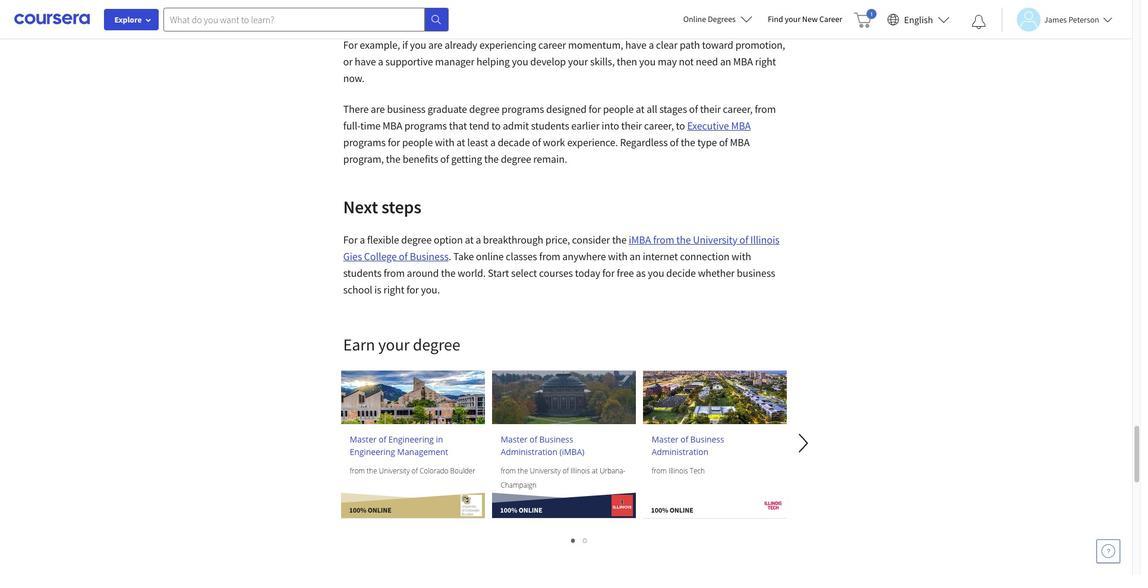 Task type: locate. For each thing, give the bounding box(es) containing it.
gies
[[343, 250, 362, 263]]

an down imba
[[630, 250, 641, 263]]

help center image
[[1101, 544, 1116, 559]]

1 horizontal spatial benefits
[[632, 21, 667, 35]]

2 horizontal spatial business
[[690, 434, 724, 445]]

at inside there are business graduate degree programs designed for people at all stages of their career, from full-time mba programs that tend to admit students earlier into their career, to
[[636, 102, 645, 116]]

with inside executive mba programs for people with at least a decade of work experience. regardless of the type of mba program, the benefits of getting the degree remain.
[[435, 136, 454, 149]]

you right as
[[648, 266, 664, 280]]

.
[[449, 250, 451, 263]]

business inside master of business administration (imba)
[[539, 434, 573, 445]]

right down promotion,
[[755, 55, 776, 68]]

1 horizontal spatial administration
[[652, 446, 708, 458]]

1 vertical spatial benefits
[[403, 152, 438, 166]]

to down stages
[[676, 119, 685, 133]]

1 horizontal spatial degree
[[469, 102, 500, 116]]

benefits left getting
[[403, 152, 438, 166]]

2 horizontal spatial 100% online
[[651, 506, 693, 515]]

experience. up promotion,
[[731, 21, 782, 35]]

0 horizontal spatial degree
[[401, 233, 432, 247]]

in inside remember that an mba generally isn't a requirement for career advancement—just a credential that may speed up the process. and in some cases, you can get similar benefits through work experience. for example, if you are already experiencing career momentum, have a clear path toward promotion, or have a supportive manager helping you develop your skills, then you may not need an mba right now.
[[482, 21, 490, 35]]

to
[[492, 119, 501, 133], [676, 119, 685, 133]]

school
[[343, 283, 372, 297]]

list inside 'earn your degree carousel' element
[[343, 531, 789, 549]]

administration for master of business administration
[[652, 446, 708, 458]]

next
[[343, 196, 378, 218]]

career up the develop
[[538, 38, 566, 52]]

1 vertical spatial an
[[720, 55, 731, 68]]

a
[[513, 5, 518, 18], [708, 5, 714, 18], [649, 38, 654, 52], [378, 55, 383, 68], [490, 136, 496, 149], [360, 233, 365, 247], [476, 233, 481, 247]]

illinois inside imba from the university of illinois gies college of business
[[750, 233, 780, 247]]

people up into
[[603, 102, 634, 116]]

1 horizontal spatial to
[[676, 119, 685, 133]]

0 vertical spatial students
[[531, 119, 569, 133]]

you.
[[421, 283, 440, 297]]

administration up 'from illinois tech'
[[652, 446, 708, 458]]

designed
[[546, 102, 587, 116]]

their up executive
[[700, 102, 721, 116]]

from
[[755, 102, 776, 116], [653, 233, 674, 247], [539, 250, 560, 263], [384, 266, 405, 280], [350, 466, 365, 476], [501, 466, 516, 476], [652, 466, 667, 476]]

degree up tend
[[469, 102, 500, 116]]

with up "whether"
[[732, 250, 751, 263]]

are down process. at the top of the page
[[428, 38, 442, 52]]

business up around
[[410, 250, 449, 263]]

1 vertical spatial students
[[343, 266, 382, 280]]

university of colorado boulder image up master of engineering in engineering management link
[[341, 371, 485, 424]]

online down champaign
[[519, 506, 542, 515]]

engineering up from the university of colorado boulder
[[350, 446, 395, 458]]

students inside . take online classes from anywhere with an internet connection with students from around the world. start select courses today for free as you decide whether business school is right for you.
[[343, 266, 382, 280]]

you right then
[[639, 55, 656, 68]]

business up (imba)
[[539, 434, 573, 445]]

that inside there are business graduate degree programs designed for people at all stages of their career, from full-time mba programs that tend to admit students earlier into their career, to
[[449, 119, 467, 133]]

0 vertical spatial may
[[343, 21, 362, 35]]

university of illinois at urbana-champaign image down urbana-
[[611, 495, 633, 516]]

0 horizontal spatial in
[[436, 434, 443, 445]]

master of business administration (imba)
[[501, 434, 584, 458]]

1 horizontal spatial business
[[539, 434, 573, 445]]

people inside executive mba programs for people with at least a decade of work experience. regardless of the type of mba program, the benefits of getting the degree remain.
[[402, 136, 433, 149]]

university
[[693, 233, 737, 247], [379, 466, 410, 476], [530, 466, 561, 476]]

with up getting
[[435, 136, 454, 149]]

100% online down from the university of colorado boulder
[[349, 506, 391, 515]]

career, up executive mba link
[[723, 102, 753, 116]]

is
[[374, 283, 381, 297]]

of inside master of business administration (imba)
[[530, 434, 537, 445]]

find your new career
[[768, 14, 842, 24]]

1 online from the left
[[368, 506, 391, 515]]

0 vertical spatial an
[[414, 5, 425, 18]]

at left urbana-
[[592, 466, 598, 476]]

university down 'master of engineering in engineering management' on the bottom left of the page
[[379, 466, 410, 476]]

online
[[368, 506, 391, 515], [519, 506, 542, 515], [670, 506, 693, 515]]

for inside remember that an mba generally isn't a requirement for career advancement—just a credential that may speed up the process. and in some cases, you can get similar benefits through work experience. for example, if you are already experiencing career momentum, have a clear path toward promotion, or have a supportive manager helping you develop your skills, then you may not need an mba right now.
[[343, 38, 358, 52]]

0 vertical spatial are
[[428, 38, 442, 52]]

programs
[[502, 102, 544, 116], [404, 119, 447, 133], [343, 136, 386, 149]]

the left imba
[[612, 233, 627, 247]]

100% online for engineering
[[349, 506, 391, 515]]

0 horizontal spatial online
[[368, 506, 391, 515]]

100% for (imba)
[[500, 506, 517, 515]]

that up up
[[394, 5, 412, 18]]

1 vertical spatial business
[[737, 266, 775, 280]]

programs up program,
[[343, 136, 386, 149]]

university of illinois at urbana-champaign image up master of business administration (imba) link
[[492, 371, 636, 424]]

university up "connection"
[[693, 233, 737, 247]]

james peterson button
[[1001, 7, 1112, 31]]

administration inside master of business administration (imba)
[[501, 446, 557, 458]]

0 horizontal spatial 100%
[[349, 506, 366, 515]]

mba down promotion,
[[733, 55, 753, 68]]

0 horizontal spatial experience.
[[567, 136, 618, 149]]

mba right executive
[[731, 119, 751, 133]]

2 100% online from the left
[[500, 506, 542, 515]]

work inside remember that an mba generally isn't a requirement for career advancement—just a credential that may speed up the process. and in some cases, you can get similar benefits through work experience. for example, if you are already experiencing career momentum, have a clear path toward promotion, or have a supportive manager helping you develop your skills, then you may not need an mba right now.
[[707, 21, 729, 35]]

2 horizontal spatial illinois
[[750, 233, 780, 247]]

1 horizontal spatial may
[[658, 55, 677, 68]]

master of business administration (imba) link
[[501, 433, 627, 458]]

experience. down earlier
[[567, 136, 618, 149]]

master for master of business administration
[[652, 434, 678, 445]]

their
[[700, 102, 721, 116], [621, 119, 642, 133]]

1 horizontal spatial have
[[625, 38, 647, 52]]

tend
[[469, 119, 489, 133]]

2 horizontal spatial master
[[652, 434, 678, 445]]

1 horizontal spatial experience.
[[731, 21, 782, 35]]

1 vertical spatial right
[[384, 283, 404, 297]]

may down clear
[[658, 55, 677, 68]]

people down graduate
[[402, 136, 433, 149]]

career
[[819, 14, 842, 24]]

programs up the admit
[[502, 102, 544, 116]]

university of colorado boulder image down boulder
[[460, 495, 482, 516]]

degree left option
[[401, 233, 432, 247]]

1 vertical spatial programs
[[404, 119, 447, 133]]

your down momentum, at the top
[[568, 55, 588, 68]]

0 horizontal spatial right
[[384, 283, 404, 297]]

to right tend
[[492, 119, 501, 133]]

work up the remain.
[[543, 136, 565, 149]]

your
[[785, 14, 801, 24], [568, 55, 588, 68]]

business left graduate
[[387, 102, 425, 116]]

business for master of business administration
[[690, 434, 724, 445]]

type
[[697, 136, 717, 149]]

administration inside master of business administration
[[652, 446, 708, 458]]

0 vertical spatial right
[[755, 55, 776, 68]]

2 horizontal spatial programs
[[502, 102, 544, 116]]

the down .
[[441, 266, 456, 280]]

0 horizontal spatial your
[[568, 55, 588, 68]]

from inside imba from the university of illinois gies college of business
[[653, 233, 674, 247]]

0 horizontal spatial students
[[343, 266, 382, 280]]

a right isn't
[[513, 5, 518, 18]]

show notifications image
[[972, 15, 986, 29]]

master up from the university of colorado boulder
[[350, 434, 377, 445]]

with up "free"
[[608, 250, 628, 263]]

programs down graduate
[[404, 119, 447, 133]]

the right program,
[[386, 152, 401, 166]]

0 horizontal spatial to
[[492, 119, 501, 133]]

the right up
[[407, 21, 421, 35]]

work up toward
[[707, 21, 729, 35]]

1 vertical spatial illinois tech image
[[762, 495, 784, 516]]

for up or
[[343, 38, 358, 52]]

0 horizontal spatial are
[[371, 102, 385, 116]]

1 horizontal spatial with
[[608, 250, 628, 263]]

speed
[[364, 21, 391, 35]]

master inside master of business administration
[[652, 434, 678, 445]]

1 horizontal spatial their
[[700, 102, 721, 116]]

benefits down "advancement—just"
[[632, 21, 667, 35]]

at
[[636, 102, 645, 116], [457, 136, 465, 149], [465, 233, 474, 247], [592, 466, 598, 476]]

0 horizontal spatial career,
[[644, 119, 674, 133]]

college
[[364, 250, 397, 263]]

master up from the
[[501, 434, 527, 445]]

1 horizontal spatial your
[[785, 14, 801, 24]]

of inside 'master of engineering in engineering management'
[[379, 434, 386, 445]]

100% online down champaign
[[500, 506, 542, 515]]

1 vertical spatial work
[[543, 136, 565, 149]]

in right and
[[482, 21, 490, 35]]

online down 'from illinois tech'
[[670, 506, 693, 515]]

0 horizontal spatial master
[[350, 434, 377, 445]]

the down 'master of engineering in engineering management' on the bottom left of the page
[[367, 466, 377, 476]]

0 vertical spatial experience.
[[731, 21, 782, 35]]

1 vertical spatial engineering
[[350, 446, 395, 458]]

0 horizontal spatial 100% online
[[349, 506, 391, 515]]

0 vertical spatial engineering
[[388, 434, 434, 445]]

earlier
[[571, 119, 600, 133]]

credential
[[716, 5, 760, 18]]

1 horizontal spatial right
[[755, 55, 776, 68]]

2 vertical spatial programs
[[343, 136, 386, 149]]

executive
[[687, 119, 729, 133]]

2 horizontal spatial an
[[720, 55, 731, 68]]

business inside master of business administration
[[690, 434, 724, 445]]

degree
[[469, 102, 500, 116], [501, 152, 531, 166], [401, 233, 432, 247]]

at left least
[[457, 136, 465, 149]]

that down graduate
[[449, 119, 467, 133]]

1 vertical spatial have
[[355, 55, 376, 68]]

master inside 'master of engineering in engineering management'
[[350, 434, 377, 445]]

a right online
[[708, 5, 714, 18]]

all
[[647, 102, 657, 116]]

0 vertical spatial work
[[707, 21, 729, 35]]

3 100% online from the left
[[651, 506, 693, 515]]

business right "whether"
[[737, 266, 775, 280]]

in inside 'master of engineering in engineering management'
[[436, 434, 443, 445]]

right inside . take online classes from anywhere with an internet connection with students from around the world. start select courses today for free as you decide whether business school is right for you.
[[384, 283, 404, 297]]

1 horizontal spatial in
[[482, 21, 490, 35]]

into
[[602, 119, 619, 133]]

a up gies
[[360, 233, 365, 247]]

administration up from the
[[501, 446, 557, 458]]

then
[[617, 55, 637, 68]]

toward
[[702, 38, 733, 52]]

0 horizontal spatial work
[[543, 136, 565, 149]]

1 vertical spatial are
[[371, 102, 385, 116]]

0 horizontal spatial may
[[343, 21, 362, 35]]

in up management
[[436, 434, 443, 445]]

0 vertical spatial for
[[343, 38, 358, 52]]

earn your degree carousel element
[[283, 298, 1141, 555]]

are up 'time'
[[371, 102, 385, 116]]

students down designed
[[531, 119, 569, 133]]

2 vertical spatial an
[[630, 250, 641, 263]]

with
[[435, 136, 454, 149], [608, 250, 628, 263], [732, 250, 751, 263]]

illinois tech image
[[643, 371, 787, 424], [762, 495, 784, 516]]

select
[[511, 266, 537, 280]]

list containing 1
[[343, 531, 789, 549]]

0 vertical spatial degree
[[469, 102, 500, 116]]

business
[[387, 102, 425, 116], [737, 266, 775, 280]]

1 vertical spatial may
[[658, 55, 677, 68]]

1 vertical spatial university of illinois at urbana-champaign image
[[611, 495, 633, 516]]

as
[[636, 266, 646, 280]]

2 100% from the left
[[500, 506, 517, 515]]

1 100% from the left
[[349, 506, 366, 515]]

there
[[343, 102, 369, 116]]

1 horizontal spatial career
[[592, 5, 619, 18]]

1 horizontal spatial are
[[428, 38, 442, 52]]

2 horizontal spatial university
[[693, 233, 737, 247]]

1 vertical spatial people
[[402, 136, 433, 149]]

may down remember
[[343, 21, 362, 35]]

career
[[592, 5, 619, 18], [538, 38, 566, 52]]

0 horizontal spatial programs
[[343, 136, 386, 149]]

that right credential
[[762, 5, 780, 18]]

2 horizontal spatial with
[[732, 250, 751, 263]]

1 vertical spatial in
[[436, 434, 443, 445]]

2 horizontal spatial 100%
[[651, 506, 668, 515]]

master inside master of business administration (imba)
[[501, 434, 527, 445]]

2 horizontal spatial online
[[670, 506, 693, 515]]

degree down decade
[[501, 152, 531, 166]]

master of business administration link
[[652, 433, 778, 458]]

0 vertical spatial benefits
[[632, 21, 667, 35]]

mba down executive mba link
[[730, 136, 750, 149]]

1 administration from the left
[[501, 446, 557, 458]]

1 horizontal spatial 100% online
[[500, 506, 542, 515]]

have up then
[[625, 38, 647, 52]]

0 vertical spatial your
[[785, 14, 801, 24]]

0 vertical spatial business
[[387, 102, 425, 116]]

the inside imba from the university of illinois gies college of business
[[676, 233, 691, 247]]

1 horizontal spatial work
[[707, 21, 729, 35]]

business inside imba from the university of illinois gies college of business
[[410, 250, 449, 263]]

university inside imba from the university of illinois gies college of business
[[693, 233, 737, 247]]

1 master from the left
[[350, 434, 377, 445]]

university of colorado boulder image
[[341, 371, 485, 424], [460, 495, 482, 516]]

0 vertical spatial their
[[700, 102, 721, 116]]

an up process. at the top of the page
[[414, 5, 425, 18]]

of
[[689, 102, 698, 116], [532, 136, 541, 149], [670, 136, 679, 149], [719, 136, 728, 149], [440, 152, 449, 166], [740, 233, 748, 247], [399, 250, 408, 263], [379, 434, 386, 445], [530, 434, 537, 445], [681, 434, 688, 445], [412, 466, 418, 476], [563, 466, 569, 476]]

1 horizontal spatial university
[[530, 466, 561, 476]]

2 horizontal spatial degree
[[501, 152, 531, 166]]

master for master of engineering in engineering management
[[350, 434, 377, 445]]

are inside remember that an mba generally isn't a requirement for career advancement—just a credential that may speed up the process. and in some cases, you can get similar benefits through work experience. for example, if you are already experiencing career momentum, have a clear path toward promotion, or have a supportive manager helping you develop your skills, then you may not need an mba right now.
[[428, 38, 442, 52]]

experience. inside remember that an mba generally isn't a requirement for career advancement—just a credential that may speed up the process. and in some cases, you can get similar benefits through work experience. for example, if you are already experiencing career momentum, have a clear path toward promotion, or have a supportive manager helping you develop your skills, then you may not need an mba right now.
[[731, 21, 782, 35]]

business up tech in the bottom of the page
[[690, 434, 724, 445]]

remember that an mba generally isn't a requirement for career advancement—just a credential that may speed up the process. and in some cases, you can get similar benefits through work experience. for example, if you are already experiencing career momentum, have a clear path toward promotion, or have a supportive manager helping you develop your skills, then you may not need an mba right now.
[[343, 5, 785, 85]]

new
[[802, 14, 818, 24]]

0 horizontal spatial administration
[[501, 446, 557, 458]]

james peterson
[[1044, 14, 1099, 25]]

career,
[[723, 102, 753, 116], [644, 119, 674, 133]]

have right or
[[355, 55, 376, 68]]

of inside university of illinois at urbana- champaign
[[563, 466, 569, 476]]

2 administration from the left
[[652, 446, 708, 458]]

master of engineering in engineering management link
[[350, 433, 476, 458]]

at left all
[[636, 102, 645, 116]]

list
[[343, 531, 789, 549]]

0 horizontal spatial an
[[414, 5, 425, 18]]

anywhere
[[562, 250, 606, 263]]

program,
[[343, 152, 384, 166]]

programs inside executive mba programs for people with at least a decade of work experience. regardless of the type of mba program, the benefits of getting the degree remain.
[[343, 136, 386, 149]]

their up regardless
[[621, 119, 642, 133]]

english button
[[883, 0, 955, 39]]

cases,
[[518, 21, 545, 35]]

0 horizontal spatial career
[[538, 38, 566, 52]]

students up the school
[[343, 266, 382, 280]]

for up gies
[[343, 233, 358, 247]]

find
[[768, 14, 783, 24]]

need
[[696, 55, 718, 68]]

100% online
[[349, 506, 391, 515], [500, 506, 542, 515], [651, 506, 693, 515]]

online down from the university of colorado boulder
[[368, 506, 391, 515]]

1 vertical spatial career,
[[644, 119, 674, 133]]

process.
[[424, 21, 460, 35]]

students inside there are business graduate degree programs designed for people at all stages of their career, from full-time mba programs that tend to admit students earlier into their career, to
[[531, 119, 569, 133]]

an down toward
[[720, 55, 731, 68]]

you
[[547, 21, 564, 35], [410, 38, 426, 52], [512, 55, 528, 68], [639, 55, 656, 68], [648, 266, 664, 280]]

people
[[603, 102, 634, 116], [402, 136, 433, 149]]

degree inside there are business graduate degree programs designed for people at all stages of their career, from full-time mba programs that tend to admit students earlier into their career, to
[[469, 102, 500, 116]]

admit
[[503, 119, 529, 133]]

0 horizontal spatial illinois
[[571, 466, 590, 476]]

online for (imba)
[[519, 506, 542, 515]]

1 horizontal spatial master
[[501, 434, 527, 445]]

mba right 'time'
[[383, 119, 402, 133]]

imba
[[629, 233, 651, 247]]

a right least
[[490, 136, 496, 149]]

your right find
[[785, 14, 801, 24]]

for inside there are business graduate degree programs designed for people at all stages of their career, from full-time mba programs that tend to admit students earlier into their career, to
[[589, 102, 601, 116]]

now.
[[343, 71, 365, 85]]

1 horizontal spatial online
[[519, 506, 542, 515]]

university down master of business administration (imba) in the bottom of the page
[[530, 466, 561, 476]]

at inside university of illinois at urbana- champaign
[[592, 466, 598, 476]]

illinois inside university of illinois at urbana- champaign
[[571, 466, 590, 476]]

career, down all
[[644, 119, 674, 133]]

1 100% online from the left
[[349, 506, 391, 515]]

0 horizontal spatial business
[[387, 102, 425, 116]]

earn
[[343, 334, 375, 355]]

1 vertical spatial for
[[343, 233, 358, 247]]

right right is
[[384, 283, 404, 297]]

master up 'from illinois tech'
[[652, 434, 678, 445]]

engineering up management
[[388, 434, 434, 445]]

university of illinois at urbana-champaign image
[[492, 371, 636, 424], [611, 495, 633, 516]]

None search field
[[163, 7, 449, 31]]

0 vertical spatial people
[[603, 102, 634, 116]]

are inside there are business graduate degree programs designed for people at all stages of their career, from full-time mba programs that tend to admit students earlier into their career, to
[[371, 102, 385, 116]]

0 horizontal spatial with
[[435, 136, 454, 149]]

from inside there are business graduate degree programs designed for people at all stages of their career, from full-time mba programs that tend to admit students earlier into their career, to
[[755, 102, 776, 116]]

2 master from the left
[[501, 434, 527, 445]]

3 master from the left
[[652, 434, 678, 445]]

2 online from the left
[[519, 506, 542, 515]]

1 horizontal spatial that
[[449, 119, 467, 133]]

right inside remember that an mba generally isn't a requirement for career advancement—just a credential that may speed up the process. and in some cases, you can get similar benefits through work experience. for example, if you are already experiencing career momentum, have a clear path toward promotion, or have a supportive manager helping you develop your skills, then you may not need an mba right now.
[[755, 55, 776, 68]]

mba inside there are business graduate degree programs designed for people at all stages of their career, from full-time mba programs that tend to admit students earlier into their career, to
[[383, 119, 402, 133]]

illinois
[[750, 233, 780, 247], [571, 466, 590, 476], [669, 466, 688, 476]]

1 for from the top
[[343, 38, 358, 52]]

100% online down 'from illinois tech'
[[651, 506, 693, 515]]

full-
[[343, 119, 360, 133]]

1 vertical spatial university of colorado boulder image
[[460, 495, 482, 516]]

career up similar
[[592, 5, 619, 18]]



Task type: describe. For each thing, give the bounding box(es) containing it.
0 vertical spatial programs
[[502, 102, 544, 116]]

0 horizontal spatial university
[[379, 466, 410, 476]]

today
[[575, 266, 600, 280]]

around
[[407, 266, 439, 280]]

the inside . take online classes from anywhere with an internet connection with students from around the world. start select courses today for free as you decide whether business school is right for you.
[[441, 266, 456, 280]]

peterson
[[1069, 14, 1099, 25]]

online degrees
[[683, 14, 736, 24]]

2 vertical spatial degree
[[401, 233, 432, 247]]

time
[[360, 119, 381, 133]]

the left type
[[681, 136, 695, 149]]

similar
[[599, 21, 630, 35]]

some
[[492, 21, 516, 35]]

you right if
[[410, 38, 426, 52]]

shopping cart: 1 item image
[[854, 9, 877, 28]]

earn your degree
[[343, 334, 460, 355]]

advancement—just
[[622, 5, 706, 18]]

benefits inside remember that an mba generally isn't a requirement for career advancement—just a credential that may speed up the process. and in some cases, you can get similar benefits through work experience. for example, if you are already experiencing career momentum, have a clear path toward promotion, or have a supportive manager helping you develop your skills, then you may not need an mba right now.
[[632, 21, 667, 35]]

you down experiencing
[[512, 55, 528, 68]]

or
[[343, 55, 353, 68]]

management
[[397, 446, 448, 458]]

get
[[584, 21, 597, 35]]

champaign
[[501, 480, 536, 490]]

manager
[[435, 55, 474, 68]]

an inside . take online classes from anywhere with an internet connection with students from around the world. start select courses today for free as you decide whether business school is right for you.
[[630, 250, 641, 263]]

price,
[[545, 233, 570, 247]]

university inside university of illinois at urbana- champaign
[[530, 466, 561, 476]]

supportive
[[385, 55, 433, 68]]

0 vertical spatial university of illinois at urbana-champaign image
[[492, 371, 636, 424]]

isn't
[[492, 5, 511, 18]]

getting
[[451, 152, 482, 166]]

english
[[904, 13, 933, 25]]

from the university of colorado boulder
[[350, 466, 475, 476]]

0 vertical spatial illinois tech image
[[643, 371, 787, 424]]

path
[[680, 38, 700, 52]]

the up champaign
[[518, 466, 528, 476]]

your
[[378, 334, 410, 355]]

james
[[1044, 14, 1067, 25]]

degree
[[413, 334, 460, 355]]

business for master of business administration (imba)
[[539, 434, 573, 445]]

3 100% from the left
[[651, 506, 668, 515]]

your inside the find your new career link
[[785, 14, 801, 24]]

master of engineering in engineering management
[[350, 434, 448, 458]]

a inside executive mba programs for people with at least a decade of work experience. regardless of the type of mba program, the benefits of getting the degree remain.
[[490, 136, 496, 149]]

What do you want to learn? text field
[[163, 7, 425, 31]]

0 vertical spatial career
[[592, 5, 619, 18]]

executive mba link
[[687, 119, 751, 133]]

for inside executive mba programs for people with at least a decade of work experience. regardless of the type of mba program, the benefits of getting the degree remain.
[[388, 136, 400, 149]]

administration for master of business administration (imba)
[[501, 446, 557, 458]]

1
[[571, 533, 577, 547]]

decide
[[666, 266, 696, 280]]

0 vertical spatial university of colorado boulder image
[[341, 371, 485, 424]]

0 vertical spatial have
[[625, 38, 647, 52]]

already
[[445, 38, 477, 52]]

find your new career link
[[762, 12, 848, 27]]

0 horizontal spatial have
[[355, 55, 376, 68]]

1 horizontal spatial illinois
[[669, 466, 688, 476]]

least
[[467, 136, 488, 149]]

remain.
[[533, 152, 567, 166]]

your inside remember that an mba generally isn't a requirement for career advancement—just a credential that may speed up the process. and in some cases, you can get similar benefits through work experience. for example, if you are already experiencing career momentum, have a clear path toward promotion, or have a supportive manager helping you develop your skills, then you may not need an mba right now.
[[568, 55, 588, 68]]

2 button
[[579, 531, 591, 549]]

if
[[402, 38, 408, 52]]

flexible
[[367, 233, 399, 247]]

master of business administration
[[652, 434, 724, 458]]

clear
[[656, 38, 678, 52]]

1 vertical spatial career
[[538, 38, 566, 52]]

remember
[[343, 5, 392, 18]]

experience. inside executive mba programs for people with at least a decade of work experience. regardless of the type of mba program, the benefits of getting the degree remain.
[[567, 136, 618, 149]]

university of illinois at urbana- champaign
[[501, 466, 625, 490]]

business inside there are business graduate degree programs designed for people at all stages of their career, from full-time mba programs that tend to admit students earlier into their career, to
[[387, 102, 425, 116]]

100% for engineering
[[349, 506, 366, 515]]

tech
[[690, 466, 705, 476]]

0 horizontal spatial their
[[621, 119, 642, 133]]

colorado
[[420, 466, 448, 476]]

momentum,
[[568, 38, 623, 52]]

of inside there are business graduate degree programs designed for people at all stages of their career, from full-time mba programs that tend to admit students earlier into their career, to
[[689, 102, 698, 116]]

not
[[679, 55, 694, 68]]

at up the take
[[465, 233, 474, 247]]

0 horizontal spatial that
[[394, 5, 412, 18]]

imba from the university of illinois gies college of business
[[343, 233, 780, 263]]

online degrees button
[[674, 6, 762, 32]]

of inside master of business administration
[[681, 434, 688, 445]]

for a flexible degree option at a breakthrough price, consider the
[[343, 233, 629, 247]]

2 for from the top
[[343, 233, 358, 247]]

the down least
[[484, 152, 499, 166]]

benefits inside executive mba programs for people with at least a decade of work experience. regardless of the type of mba program, the benefits of getting the degree remain.
[[403, 152, 438, 166]]

whether
[[698, 266, 735, 280]]

at inside executive mba programs for people with at least a decade of work experience. regardless of the type of mba program, the benefits of getting the degree remain.
[[457, 136, 465, 149]]

degree inside executive mba programs for people with at least a decade of work experience. regardless of the type of mba program, the benefits of getting the degree remain.
[[501, 152, 531, 166]]

business inside . take online classes from anywhere with an internet connection with students from around the world. start select courses today for free as you decide whether business school is right for you.
[[737, 266, 775, 280]]

explore button
[[104, 9, 159, 30]]

a left clear
[[649, 38, 654, 52]]

develop
[[530, 55, 566, 68]]

steps
[[382, 196, 421, 218]]

0 vertical spatial career,
[[723, 102, 753, 116]]

explore
[[114, 14, 142, 25]]

you left can
[[547, 21, 564, 35]]

experiencing
[[479, 38, 536, 52]]

from the
[[501, 466, 530, 476]]

work inside executive mba programs for people with at least a decade of work experience. regardless of the type of mba program, the benefits of getting the degree remain.
[[543, 136, 565, 149]]

2
[[583, 533, 589, 547]]

start
[[488, 266, 509, 280]]

a up "online"
[[476, 233, 481, 247]]

(imba)
[[560, 446, 584, 458]]

online
[[476, 250, 504, 263]]

decade
[[498, 136, 530, 149]]

the inside remember that an mba generally isn't a requirement for career advancement—just a credential that may speed up the process. and in some cases, you can get similar benefits through work experience. for example, if you are already experiencing career momentum, have a clear path toward promotion, or have a supportive manager helping you develop your skills, then you may not need an mba right now.
[[407, 21, 421, 35]]

1 to from the left
[[492, 119, 501, 133]]

2 to from the left
[[676, 119, 685, 133]]

world.
[[458, 266, 486, 280]]

courses
[[539, 266, 573, 280]]

for inside remember that an mba generally isn't a requirement for career advancement—just a credential that may speed up the process. and in some cases, you can get similar benefits through work experience. for example, if you are already experiencing career momentum, have a clear path toward promotion, or have a supportive manager helping you develop your skills, then you may not need an mba right now.
[[577, 5, 590, 18]]

executive mba programs for people with at least a decade of work experience. regardless of the type of mba program, the benefits of getting the degree remain.
[[343, 119, 751, 166]]

2 horizontal spatial that
[[762, 5, 780, 18]]

option
[[434, 233, 463, 247]]

take
[[453, 250, 474, 263]]

a down example, at the top of the page
[[378, 55, 383, 68]]

you inside . take online classes from anywhere with an internet connection with students from around the world. start select courses today for free as you decide whether business school is right for you.
[[648, 266, 664, 280]]

mba up process. at the top of the page
[[427, 5, 447, 18]]

online for engineering
[[368, 506, 391, 515]]

internet
[[643, 250, 678, 263]]

consider
[[572, 233, 610, 247]]

coursera image
[[14, 10, 90, 29]]

people inside there are business graduate degree programs designed for people at all stages of their career, from full-time mba programs that tend to admit students earlier into their career, to
[[603, 102, 634, 116]]

up
[[393, 21, 405, 35]]

master for master of business administration (imba)
[[501, 434, 527, 445]]

100% online for (imba)
[[500, 506, 542, 515]]

3 online from the left
[[670, 506, 693, 515]]

through
[[669, 21, 705, 35]]

boulder
[[450, 466, 475, 476]]

requirement
[[520, 5, 575, 18]]

next slide image
[[789, 429, 818, 458]]

there are business graduate degree programs designed for people at all stages of their career, from full-time mba programs that tend to admit students earlier into their career, to
[[343, 102, 776, 133]]

urbana-
[[600, 466, 625, 476]]

promotion,
[[735, 38, 785, 52]]

stages
[[659, 102, 687, 116]]

regardless
[[620, 136, 668, 149]]

graduate
[[428, 102, 467, 116]]



Task type: vqa. For each thing, say whether or not it's contained in the screenshot.
the left to
yes



